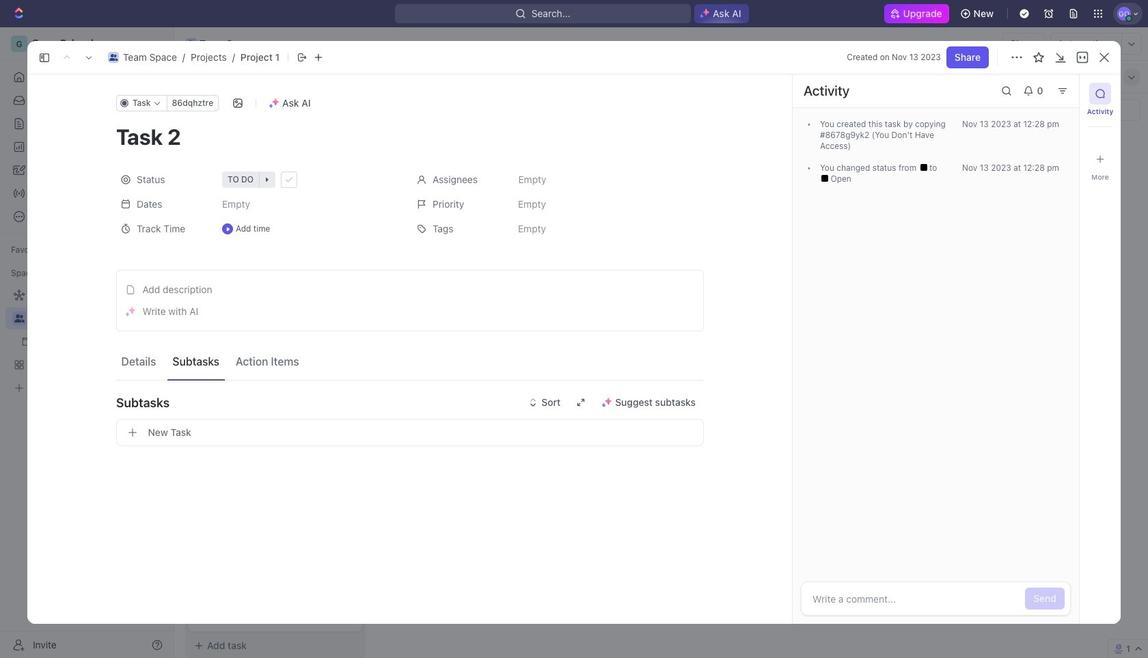 Task type: locate. For each thing, give the bounding box(es) containing it.
Edit task name text field
[[116, 124, 704, 150]]

0 horizontal spatial user group image
[[109, 54, 118, 61]]

Search tasks... text field
[[1003, 100, 1140, 120]]

user group image
[[14, 314, 24, 323]]

task sidebar navigation tab list
[[1085, 83, 1116, 616]]

sidebar navigation
[[0, 27, 174, 658]]

user group image
[[187, 40, 196, 47], [109, 54, 118, 61]]

0 vertical spatial user group image
[[187, 40, 196, 47]]

tab list
[[116, 342, 704, 381]]

1 vertical spatial user group image
[[109, 54, 118, 61]]

tree
[[5, 284, 168, 399]]



Task type: describe. For each thing, give the bounding box(es) containing it.
tree inside sidebar 'navigation'
[[5, 284, 168, 399]]

task sidebar content section
[[789, 75, 1079, 624]]

1 horizontal spatial user group image
[[187, 40, 196, 47]]



